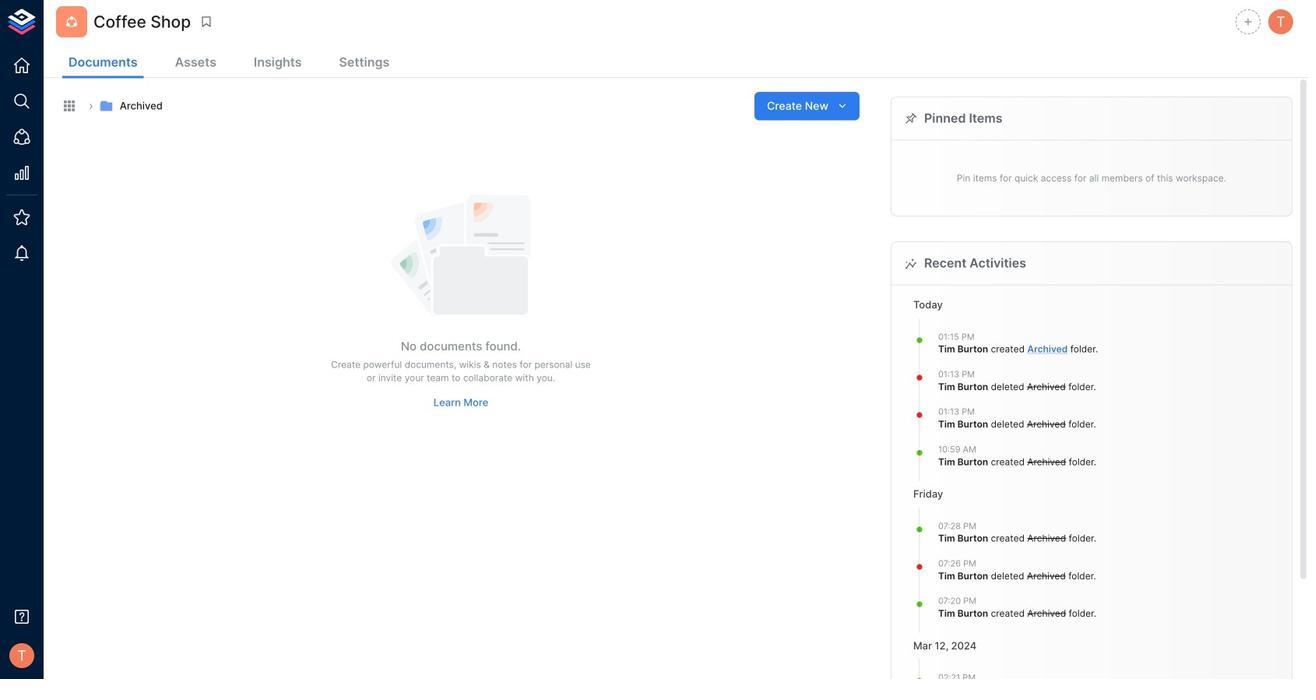Task type: describe. For each thing, give the bounding box(es) containing it.
bookmark image
[[200, 15, 214, 29]]



Task type: vqa. For each thing, say whether or not it's contained in the screenshot.
'BOOKMARK' "image" at the left
yes



